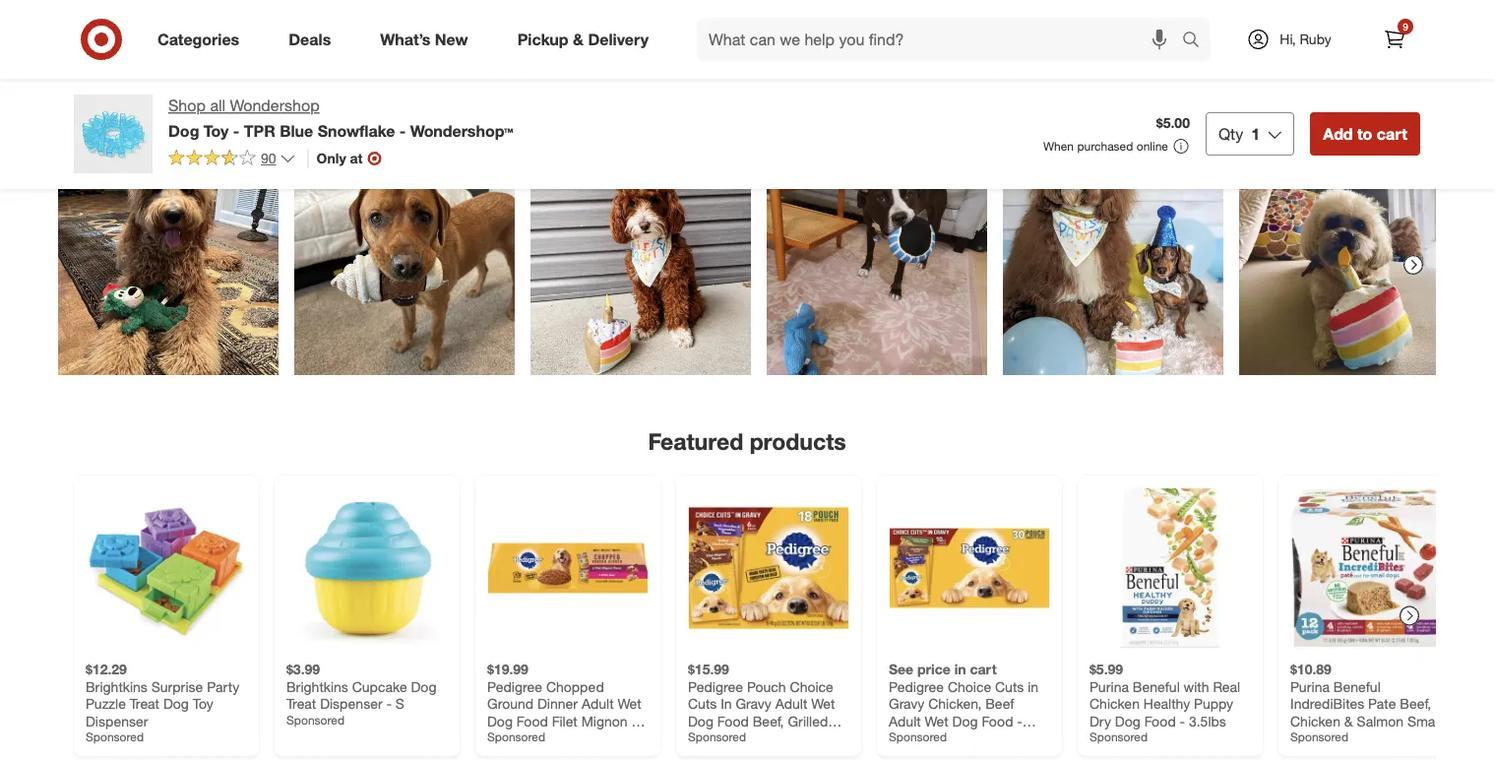 Task type: describe. For each thing, give the bounding box(es) containing it.
cupcake
[[352, 678, 407, 696]]

toy inside shop all wondershop dog toy - tpr blue snowflake - wondershop™
[[204, 121, 229, 140]]

filet inside $15.99 pedigree pouch choice cuts in gravy adult wet dog food beef, grilled chicken & filet mignon - 3.5oz/18ct variety pack
[[755, 730, 780, 747]]

all
[[210, 96, 226, 115]]

0 horizontal spatial in
[[955, 661, 967, 678]]

add
[[1324, 124, 1354, 143]]

surprise
[[151, 678, 203, 696]]

filet inside $19.99 pedigree chopped ground dinner adult wet dog food filet mignon & beef - 9.9lbs/12ct variety pack
[[552, 713, 578, 730]]

shop all wondershop dog toy - tpr blue snowflake - wondershop™
[[168, 96, 513, 140]]

sponsored inside the $3.99 brightkins cupcake dog treat dispenser - s sponsored
[[287, 713, 345, 728]]

1 horizontal spatial in
[[1028, 678, 1039, 696]]

chicken inside $15.99 pedigree pouch choice cuts in gravy adult wet dog food beef, grilled chicken & filet mignon - 3.5oz/18ct variety pack
[[688, 730, 739, 747]]

$19.99 pedigree chopped ground dinner adult wet dog food filet mignon & beef - 9.9lbs/12ct variety pack
[[487, 661, 644, 761]]

image of dog toy - tpr blue snowflake - wondershop™ image
[[74, 95, 153, 173]]

$12.29
[[86, 661, 127, 678]]

3oz/12ct
[[1291, 747, 1345, 761]]

wondershop
[[230, 96, 320, 115]]

search button
[[1174, 18, 1221, 65]]

$5.00
[[1157, 114, 1191, 132]]

& inside 'link'
[[573, 30, 584, 49]]

- inside see price in cart pedigree choice cuts in gravy chicken, beef adult wet dog food - 3.5oz/30ct
[[1018, 713, 1023, 730]]

$12.29 brightkins surprise party puzzle treat dog toy dispenser sponsored
[[86, 661, 240, 745]]

sponsored up 3oz/12ct
[[1291, 730, 1349, 745]]

featured products
[[648, 428, 847, 456]]

beef, inside $15.99 pedigree pouch choice cuts in gravy adult wet dog food beef, grilled chicken & filet mignon - 3.5oz/18ct variety pack
[[753, 713, 784, 730]]

search
[[1174, 32, 1221, 51]]

blue
[[280, 121, 313, 140]]

new
[[435, 30, 468, 49]]

food inside $15.99 pedigree pouch choice cuts in gravy adult wet dog food beef, grilled chicken & filet mignon - 3.5oz/18ct variety pack
[[718, 713, 749, 730]]

pickup
[[518, 30, 569, 49]]

user image by @rhische image
[[767, 155, 988, 376]]

puzzle
[[86, 696, 126, 713]]

beneful for indredibites
[[1334, 678, 1381, 696]]

add to cart
[[1324, 124, 1408, 143]]

only at
[[317, 150, 363, 167]]

to
[[1358, 124, 1373, 143]]

tpr
[[244, 121, 275, 140]]

What can we help you find? suggestions appear below search field
[[697, 18, 1188, 61]]

cart inside see price in cart pedigree choice cuts in gravy chicken, beef adult wet dog food - 3.5oz/30ct
[[970, 661, 997, 678]]

& inside $15.99 pedigree pouch choice cuts in gravy adult wet dog food beef, grilled chicken & filet mignon - 3.5oz/18ct variety pack
[[742, 730, 751, 747]]

show more button
[[466, 12, 1029, 43]]

categories
[[158, 30, 240, 49]]

chicken inside $10.89 purina beneful indredibites pate beef, chicken & salmon small dog wet dog food - 3oz/12ct variety pack
[[1291, 713, 1341, 730]]

user image by @ozzy_petitedoodle image
[[531, 155, 751, 376]]

dog inside $12.29 brightkins surprise party puzzle treat dog toy dispenser sponsored
[[163, 696, 189, 713]]

mignon inside $19.99 pedigree chopped ground dinner adult wet dog food filet mignon & beef - 9.9lbs/12ct variety pack
[[582, 713, 628, 730]]

treat inside $12.29 brightkins surprise party puzzle treat dog toy dispenser sponsored
[[130, 696, 160, 713]]

$3.99 brightkins cupcake dog treat dispenser - s sponsored
[[287, 661, 437, 728]]

pedigree choice cuts in gravy chicken, beef adult wet dog food - 3.5oz/30ct image
[[889, 488, 1051, 649]]

pedigree for $15.99
[[688, 678, 743, 696]]

products
[[750, 428, 847, 456]]

- inside $10.89 purina beneful indredibites pate beef, chicken & salmon small dog wet dog food - 3oz/12ct variety pack
[[1413, 730, 1418, 747]]

pickup & delivery link
[[501, 18, 674, 61]]

3.5lbs
[[1190, 713, 1227, 730]]

$15.99
[[688, 661, 730, 678]]

variety inside $15.99 pedigree pouch choice cuts in gravy adult wet dog food beef, grilled chicken & filet mignon - 3.5oz/18ct variety pack
[[757, 747, 799, 761]]

wet inside $15.99 pedigree pouch choice cuts in gravy adult wet dog food beef, grilled chicken & filet mignon - 3.5oz/18ct variety pack
[[812, 696, 835, 713]]

user image by @justmeandtarget image
[[58, 155, 279, 376]]

with
[[1184, 678, 1210, 696]]

qty 1
[[1219, 124, 1261, 143]]

& inside $10.89 purina beneful indredibites pate beef, chicken & salmon small dog wet dog food - 3oz/12ct variety pack
[[1345, 713, 1354, 730]]

small
[[1408, 713, 1442, 730]]

categories link
[[141, 18, 264, 61]]

3.5oz/18ct
[[688, 747, 754, 761]]

pickup & delivery
[[518, 30, 649, 49]]

pedigree pouch choice cuts in gravy adult wet dog food beef, grilled chicken & filet mignon - 3.5oz/18ct variety pack image
[[688, 488, 850, 649]]

grilled
[[788, 713, 829, 730]]

see
[[889, 661, 914, 678]]

dry
[[1090, 713, 1112, 730]]

pedigree for $19.99
[[487, 678, 543, 696]]

wet inside see price in cart pedigree choice cuts in gravy chicken, beef adult wet dog food - 3.5oz/30ct
[[925, 713, 949, 730]]

salmon
[[1358, 713, 1404, 730]]

adult inside $15.99 pedigree pouch choice cuts in gravy adult wet dog food beef, grilled chicken & filet mignon - 3.5oz/18ct variety pack
[[776, 696, 808, 713]]

in
[[721, 696, 732, 713]]

price
[[918, 661, 951, 678]]

9 link
[[1374, 18, 1417, 61]]

user image by @gryffinthefluffydood image
[[1003, 155, 1224, 376]]

hi, ruby
[[1281, 31, 1332, 48]]

pack inside $15.99 pedigree pouch choice cuts in gravy adult wet dog food beef, grilled chicken & filet mignon - 3.5oz/18ct variety pack
[[803, 747, 833, 761]]

when
[[1044, 139, 1074, 154]]

toy inside $12.29 brightkins surprise party puzzle treat dog toy dispenser sponsored
[[193, 696, 213, 713]]

- inside $19.99 pedigree chopped ground dinner adult wet dog food filet mignon & beef - 9.9lbs/12ct variety pack
[[520, 730, 525, 747]]

shop
[[168, 96, 206, 115]]

$3.99
[[287, 661, 320, 678]]

$19.99
[[487, 661, 529, 678]]

party
[[207, 678, 240, 696]]

purina for $5.99
[[1090, 678, 1129, 696]]

dog inside shop all wondershop dog toy - tpr blue snowflake - wondershop™
[[168, 121, 199, 140]]

beef, inside $10.89 purina beneful indredibites pate beef, chicken & salmon small dog wet dog food - 3oz/12ct variety pack
[[1401, 696, 1432, 713]]

$5.99 purina beneful with real chicken healthy puppy dry dog food - 3.5lbs sponsored
[[1090, 661, 1241, 745]]

cuts inside see price in cart pedigree choice cuts in gravy chicken, beef adult wet dog food - 3.5oz/30ct
[[996, 678, 1024, 696]]

dog inside the $3.99 brightkins cupcake dog treat dispenser - s sponsored
[[411, 678, 437, 696]]

variety inside $10.89 purina beneful indredibites pate beef, chicken & salmon small dog wet dog food - 3oz/12ct variety pack
[[1349, 747, 1390, 761]]

featured
[[648, 428, 744, 456]]

beneful for with
[[1133, 678, 1180, 696]]

dinner
[[538, 696, 578, 713]]

sponsored inside $12.29 brightkins surprise party puzzle treat dog toy dispenser sponsored
[[86, 730, 144, 745]]

gravy inside $15.99 pedigree pouch choice cuts in gravy adult wet dog food beef, grilled chicken & filet mignon - 3.5oz/18ct variety pack
[[736, 696, 772, 713]]

beef inside see price in cart pedigree choice cuts in gravy chicken, beef adult wet dog food - 3.5oz/30ct
[[986, 696, 1015, 713]]

food inside $5.99 purina beneful with real chicken healthy puppy dry dog food - 3.5lbs sponsored
[[1145, 713, 1177, 730]]

chopped
[[546, 678, 604, 696]]

wondershop™
[[410, 121, 513, 140]]

$15.99 pedigree pouch choice cuts in gravy adult wet dog food beef, grilled chicken & filet mignon - 3.5oz/18ct variety pack
[[688, 661, 840, 761]]

ruby
[[1300, 31, 1332, 48]]



Task type: locate. For each thing, give the bounding box(es) containing it.
pouch
[[747, 678, 786, 696]]

& inside $19.99 pedigree chopped ground dinner adult wet dog food filet mignon & beef - 9.9lbs/12ct variety pack
[[632, 713, 640, 730]]

pedigree inside see price in cart pedigree choice cuts in gravy chicken, beef adult wet dog food - 3.5oz/30ct
[[889, 678, 944, 696]]

dog inside $5.99 purina beneful with real chicken healthy puppy dry dog food - 3.5lbs sponsored
[[1116, 713, 1141, 730]]

food down the pate
[[1377, 730, 1409, 747]]

chicken inside $5.99 purina beneful with real chicken healthy puppy dry dog food - 3.5lbs sponsored
[[1090, 696, 1140, 713]]

1 horizontal spatial mignon
[[784, 730, 831, 747]]

pate
[[1369, 696, 1397, 713]]

1 horizontal spatial adult
[[776, 696, 808, 713]]

0 horizontal spatial gravy
[[736, 696, 772, 713]]

dog inside $15.99 pedigree pouch choice cuts in gravy adult wet dog food beef, grilled chicken & filet mignon - 3.5oz/18ct variety pack
[[688, 713, 714, 730]]

2 horizontal spatial pedigree
[[889, 678, 944, 696]]

brightkins inside $12.29 brightkins surprise party puzzle treat dog toy dispenser sponsored
[[86, 678, 148, 696]]

treat right puzzle
[[130, 696, 160, 713]]

1 horizontal spatial gravy
[[889, 696, 925, 713]]

gravy
[[736, 696, 772, 713], [889, 696, 925, 713]]

0 horizontal spatial treat
[[130, 696, 160, 713]]

show more
[[717, 20, 778, 35]]

1 horizontal spatial cart
[[1377, 124, 1408, 143]]

purina inside $5.99 purina beneful with real chicken healthy puppy dry dog food - 3.5lbs sponsored
[[1090, 678, 1129, 696]]

snowflake
[[318, 121, 395, 140]]

s
[[396, 696, 405, 713]]

mignon inside $15.99 pedigree pouch choice cuts in gravy adult wet dog food beef, grilled chicken & filet mignon - 3.5oz/18ct variety pack
[[784, 730, 831, 747]]

1 beneful from the left
[[1133, 678, 1180, 696]]

purina
[[1090, 678, 1129, 696], [1291, 678, 1330, 696]]

0 horizontal spatial beef,
[[753, 713, 784, 730]]

chicken down $5.99
[[1090, 696, 1140, 713]]

pack
[[487, 747, 518, 761], [803, 747, 833, 761], [1394, 747, 1424, 761]]

1 horizontal spatial pack
[[803, 747, 833, 761]]

purina inside $10.89 purina beneful indredibites pate beef, chicken & salmon small dog wet dog food - 3oz/12ct variety pack
[[1291, 678, 1330, 696]]

what's new
[[380, 30, 468, 49]]

brightkins left surprise in the bottom of the page
[[86, 678, 148, 696]]

0 horizontal spatial pack
[[487, 747, 518, 761]]

show
[[717, 20, 747, 35]]

food inside see price in cart pedigree choice cuts in gravy chicken, beef adult wet dog food - 3.5oz/30ct
[[982, 713, 1014, 730]]

food right the chicken,
[[982, 713, 1014, 730]]

1 horizontal spatial chicken
[[1090, 696, 1140, 713]]

0 horizontal spatial brightkins
[[86, 678, 148, 696]]

0 horizontal spatial variety
[[602, 730, 644, 747]]

chicken down in at the left bottom of the page
[[688, 730, 739, 747]]

2 beneful from the left
[[1334, 678, 1381, 696]]

brightkins left cupcake
[[287, 678, 348, 696]]

only
[[317, 150, 346, 167]]

- inside $15.99 pedigree pouch choice cuts in gravy adult wet dog food beef, grilled chicken & filet mignon - 3.5oz/18ct variety pack
[[834, 730, 840, 747]]

1 vertical spatial cart
[[970, 661, 997, 678]]

purina beneful indredibites pate beef, chicken & salmon small dog wet dog food - 3oz/12ct variety pack image
[[1291, 488, 1453, 649]]

beef down the "ground"
[[487, 730, 516, 747]]

what's new link
[[364, 18, 493, 61]]

sponsored inside $5.99 purina beneful with real chicken healthy puppy dry dog food - 3.5lbs sponsored
[[1090, 730, 1148, 745]]

- down the "ground"
[[520, 730, 525, 747]]

2 pack from the left
[[803, 747, 833, 761]]

2 pedigree from the left
[[688, 678, 743, 696]]

0 horizontal spatial dispenser
[[86, 713, 148, 730]]

1 horizontal spatial beneful
[[1334, 678, 1381, 696]]

dog inside $19.99 pedigree chopped ground dinner adult wet dog food filet mignon & beef - 9.9lbs/12ct variety pack
[[487, 713, 513, 730]]

treat inside the $3.99 brightkins cupcake dog treat dispenser - s sponsored
[[287, 696, 316, 713]]

0 horizontal spatial purina
[[1090, 678, 1129, 696]]

sponsored down the chicken,
[[889, 730, 948, 745]]

1 horizontal spatial beef
[[986, 696, 1015, 713]]

adult inside see price in cart pedigree choice cuts in gravy chicken, beef adult wet dog food - 3.5oz/30ct
[[889, 713, 921, 730]]

1 horizontal spatial cuts
[[996, 678, 1024, 696]]

purina for $10.89
[[1291, 678, 1330, 696]]

wet inside $19.99 pedigree chopped ground dinner adult wet dog food filet mignon & beef - 9.9lbs/12ct variety pack
[[618, 696, 642, 713]]

sponsored down healthy in the bottom right of the page
[[1090, 730, 1148, 745]]

sponsored down puzzle
[[86, 730, 144, 745]]

dog
[[168, 121, 199, 140], [411, 678, 437, 696], [163, 696, 189, 713], [487, 713, 513, 730], [688, 713, 714, 730], [953, 713, 978, 730], [1116, 713, 1141, 730], [1291, 730, 1317, 747], [1348, 730, 1374, 747]]

1 brightkins from the left
[[86, 678, 148, 696]]

brightkins surprise party puzzle treat dog toy dispenser image
[[86, 488, 247, 649]]

beef inside $19.99 pedigree chopped ground dinner adult wet dog food filet mignon & beef - 9.9lbs/12ct variety pack
[[487, 730, 516, 747]]

chicken,
[[929, 696, 982, 713]]

hi,
[[1281, 31, 1297, 48]]

choice inside $15.99 pedigree pouch choice cuts in gravy adult wet dog food beef, grilled chicken & filet mignon - 3.5oz/18ct variety pack
[[790, 678, 834, 696]]

mignon down pouch
[[784, 730, 831, 747]]

add to cart button
[[1311, 112, 1421, 156]]

purchased
[[1078, 139, 1134, 154]]

brightkins inside the $3.99 brightkins cupcake dog treat dispenser - s sponsored
[[287, 678, 348, 696]]

beneful inside $5.99 purina beneful with real chicken healthy puppy dry dog food - 3.5lbs sponsored
[[1133, 678, 1180, 696]]

food inside $19.99 pedigree chopped ground dinner adult wet dog food filet mignon & beef - 9.9lbs/12ct variety pack
[[517, 713, 548, 730]]

filet
[[552, 713, 578, 730], [755, 730, 780, 747]]

0 horizontal spatial adult
[[582, 696, 614, 713]]

filet left the grilled
[[755, 730, 780, 747]]

what's
[[380, 30, 431, 49]]

beef right the chicken,
[[986, 696, 1015, 713]]

puppy
[[1195, 696, 1234, 713]]

adult right in at the left bottom of the page
[[776, 696, 808, 713]]

$5.99
[[1090, 661, 1124, 678]]

adult
[[582, 696, 614, 713], [776, 696, 808, 713], [889, 713, 921, 730]]

wet right pouch
[[812, 696, 835, 713]]

wet down indredibites
[[1320, 730, 1344, 747]]

- right the grilled
[[834, 730, 840, 747]]

90
[[261, 150, 276, 167]]

pedigree inside $15.99 pedigree pouch choice cuts in gravy adult wet dog food beef, grilled chicken & filet mignon - 3.5oz/18ct variety pack
[[688, 678, 743, 696]]

chicken
[[1090, 696, 1140, 713], [1291, 713, 1341, 730], [688, 730, 739, 747]]

cart right to
[[1377, 124, 1408, 143]]

indredibites
[[1291, 696, 1365, 713]]

variety
[[602, 730, 644, 747], [757, 747, 799, 761], [1349, 747, 1390, 761]]

2 horizontal spatial variety
[[1349, 747, 1390, 761]]

&
[[573, 30, 584, 49], [632, 713, 640, 730], [1345, 713, 1354, 730], [742, 730, 751, 747]]

1 pedigree from the left
[[487, 678, 543, 696]]

adult inside $19.99 pedigree chopped ground dinner adult wet dog food filet mignon & beef - 9.9lbs/12ct variety pack
[[582, 696, 614, 713]]

0 horizontal spatial mignon
[[582, 713, 628, 730]]

2 brightkins from the left
[[287, 678, 348, 696]]

user image by @zoeytheredlab image
[[294, 155, 515, 376]]

1 horizontal spatial dispenser
[[320, 696, 383, 713]]

0 horizontal spatial choice
[[790, 678, 834, 696]]

gravy right in at the left bottom of the page
[[736, 696, 772, 713]]

0 vertical spatial beef
[[986, 696, 1015, 713]]

beneful
[[1133, 678, 1180, 696], [1334, 678, 1381, 696]]

1 pack from the left
[[487, 747, 518, 761]]

1 vertical spatial toy
[[193, 696, 213, 713]]

pedigree inside $19.99 pedigree chopped ground dinner adult wet dog food filet mignon & beef - 9.9lbs/12ct variety pack
[[487, 678, 543, 696]]

qty
[[1219, 124, 1244, 143]]

choice right see
[[948, 678, 992, 696]]

3 pedigree from the left
[[889, 678, 944, 696]]

purina up dry
[[1090, 678, 1129, 696]]

beef, down pouch
[[753, 713, 784, 730]]

sponsored down "$3.99"
[[287, 713, 345, 728]]

delivery
[[588, 30, 649, 49]]

- inside $5.99 purina beneful with real chicken healthy puppy dry dog food - 3.5lbs sponsored
[[1180, 713, 1186, 730]]

in
[[955, 661, 967, 678], [1028, 678, 1039, 696]]

1 horizontal spatial variety
[[757, 747, 799, 761]]

toy
[[204, 121, 229, 140], [193, 696, 213, 713]]

gravy down see
[[889, 696, 925, 713]]

in left $5.99
[[1028, 678, 1039, 696]]

1 horizontal spatial treat
[[287, 696, 316, 713]]

sponsored down the "ground"
[[487, 730, 546, 745]]

cuts left in at the left bottom of the page
[[688, 696, 717, 713]]

pedigree chopped ground dinner adult wet dog food filet mignon & beef - 9.9lbs/12ct variety pack image
[[487, 488, 649, 649]]

1 horizontal spatial beef,
[[1401, 696, 1432, 713]]

2 treat from the left
[[287, 696, 316, 713]]

deals
[[289, 30, 331, 49]]

3 pack from the left
[[1394, 747, 1424, 761]]

dog inside see price in cart pedigree choice cuts in gravy chicken, beef adult wet dog food - 3.5oz/30ct
[[953, 713, 978, 730]]

2 horizontal spatial pack
[[1394, 747, 1424, 761]]

gravy inside see price in cart pedigree choice cuts in gravy chicken, beef adult wet dog food - 3.5oz/30ct
[[889, 696, 925, 713]]

9.9lbs/12ct
[[529, 730, 598, 747]]

mignon down chopped
[[582, 713, 628, 730]]

dispenser down $12.29
[[86, 713, 148, 730]]

chicken up 3oz/12ct
[[1291, 713, 1341, 730]]

sponsored up 3.5oz/18ct
[[688, 730, 747, 745]]

2 choice from the left
[[948, 678, 992, 696]]

food down chopped
[[517, 713, 548, 730]]

pedigree left chopped
[[487, 678, 543, 696]]

beef, right the pate
[[1401, 696, 1432, 713]]

1 horizontal spatial filet
[[755, 730, 780, 747]]

purina beneful with real chicken healthy puppy dry dog food - 3.5lbs image
[[1090, 488, 1252, 649]]

see price in cart pedigree choice cuts in gravy chicken, beef adult wet dog food - 3.5oz/30ct
[[889, 661, 1039, 747]]

cart up the chicken,
[[970, 661, 997, 678]]

choice inside see price in cart pedigree choice cuts in gravy chicken, beef adult wet dog food - 3.5oz/30ct
[[948, 678, 992, 696]]

food up 3.5oz/18ct
[[718, 713, 749, 730]]

pedigree up 3.5oz/30ct
[[889, 678, 944, 696]]

purina up 3oz/12ct
[[1291, 678, 1330, 696]]

- inside the $3.99 brightkins cupcake dog treat dispenser - s sponsored
[[387, 696, 392, 713]]

dispenser inside $12.29 brightkins surprise party puzzle treat dog toy dispenser sponsored
[[86, 713, 148, 730]]

0 horizontal spatial cart
[[970, 661, 997, 678]]

0 horizontal spatial cuts
[[688, 696, 717, 713]]

sponsored
[[287, 713, 345, 728], [86, 730, 144, 745], [487, 730, 546, 745], [688, 730, 747, 745], [889, 730, 948, 745], [1090, 730, 1148, 745], [1291, 730, 1349, 745]]

dispenser left s
[[320, 696, 383, 713]]

cart
[[1377, 124, 1408, 143], [970, 661, 997, 678]]

variety inside $19.99 pedigree chopped ground dinner adult wet dog food filet mignon & beef - 9.9lbs/12ct variety pack
[[602, 730, 644, 747]]

brightkins for treat
[[287, 678, 348, 696]]

pack down small
[[1394, 747, 1424, 761]]

variety down "salmon"
[[1349, 747, 1390, 761]]

2 horizontal spatial chicken
[[1291, 713, 1341, 730]]

0 horizontal spatial pedigree
[[487, 678, 543, 696]]

ground
[[487, 696, 534, 713]]

1 horizontal spatial pedigree
[[688, 678, 743, 696]]

choice up the grilled
[[790, 678, 834, 696]]

food
[[517, 713, 548, 730], [718, 713, 749, 730], [982, 713, 1014, 730], [1145, 713, 1177, 730], [1377, 730, 1409, 747]]

adult down see
[[889, 713, 921, 730]]

& right pickup
[[573, 30, 584, 49]]

wet down price
[[925, 713, 949, 730]]

toy right puzzle
[[193, 696, 213, 713]]

food left 3.5lbs
[[1145, 713, 1177, 730]]

0 vertical spatial cart
[[1377, 124, 1408, 143]]

0 vertical spatial toy
[[204, 121, 229, 140]]

beneful up "salmon"
[[1334, 678, 1381, 696]]

cuts right the chicken,
[[996, 678, 1024, 696]]

in right price
[[955, 661, 967, 678]]

- left 3.5lbs
[[1180, 713, 1186, 730]]

beneful left "with"
[[1133, 678, 1180, 696]]

food inside $10.89 purina beneful indredibites pate beef, chicken & salmon small dog wet dog food - 3oz/12ct variety pack
[[1377, 730, 1409, 747]]

cuts inside $15.99 pedigree pouch choice cuts in gravy adult wet dog food beef, grilled chicken & filet mignon - 3.5oz/18ct variety pack
[[688, 696, 717, 713]]

variety right 9.9lbs/12ct on the left bottom of page
[[602, 730, 644, 747]]

at
[[350, 150, 363, 167]]

- right 'snowflake'
[[400, 121, 406, 140]]

- right "salmon"
[[1413, 730, 1418, 747]]

healthy
[[1144, 696, 1191, 713]]

- left s
[[387, 696, 392, 713]]

real
[[1214, 678, 1241, 696]]

2 gravy from the left
[[889, 696, 925, 713]]

cart inside button
[[1377, 124, 1408, 143]]

online
[[1137, 139, 1169, 154]]

beef,
[[1401, 696, 1432, 713], [753, 713, 784, 730]]

variety down the grilled
[[757, 747, 799, 761]]

pack down the grilled
[[803, 747, 833, 761]]

1 horizontal spatial brightkins
[[287, 678, 348, 696]]

brightkins cupcake dog treat dispenser - s image
[[287, 488, 448, 649]]

treat down "$3.99"
[[287, 696, 316, 713]]

3.5oz/30ct
[[889, 730, 954, 747]]

0 horizontal spatial filet
[[552, 713, 578, 730]]

2 horizontal spatial adult
[[889, 713, 921, 730]]

90 link
[[168, 149, 296, 171]]

1 purina from the left
[[1090, 678, 1129, 696]]

- left the tpr
[[233, 121, 240, 140]]

$10.89 purina beneful indredibites pate beef, chicken & salmon small dog wet dog food - 3oz/12ct variety pack
[[1291, 661, 1442, 761]]

wet
[[618, 696, 642, 713], [812, 696, 835, 713], [925, 713, 949, 730], [1320, 730, 1344, 747]]

wet inside $10.89 purina beneful indredibites pate beef, chicken & salmon small dog wet dog food - 3oz/12ct variety pack
[[1320, 730, 1344, 747]]

1 treat from the left
[[130, 696, 160, 713]]

pack inside $19.99 pedigree chopped ground dinner adult wet dog food filet mignon & beef - 9.9lbs/12ct variety pack
[[487, 747, 518, 761]]

when purchased online
[[1044, 139, 1169, 154]]

filet down chopped
[[552, 713, 578, 730]]

0 horizontal spatial beef
[[487, 730, 516, 747]]

1 choice from the left
[[790, 678, 834, 696]]

pack down the "ground"
[[487, 747, 518, 761]]

pedigree left pouch
[[688, 678, 743, 696]]

1 horizontal spatial choice
[[948, 678, 992, 696]]

pack inside $10.89 purina beneful indredibites pate beef, chicken & salmon small dog wet dog food - 3oz/12ct variety pack
[[1394, 747, 1424, 761]]

wet right chopped
[[618, 696, 642, 713]]

-
[[233, 121, 240, 140], [400, 121, 406, 140], [387, 696, 392, 713], [1018, 713, 1023, 730], [1180, 713, 1186, 730], [520, 730, 525, 747], [834, 730, 840, 747], [1413, 730, 1418, 747]]

user image by @morganeyork image
[[1240, 155, 1460, 376]]

1
[[1252, 124, 1261, 143]]

beneful inside $10.89 purina beneful indredibites pate beef, chicken & salmon small dog wet dog food - 3oz/12ct variety pack
[[1334, 678, 1381, 696]]

1 gravy from the left
[[736, 696, 772, 713]]

dispenser inside the $3.99 brightkins cupcake dog treat dispenser - s sponsored
[[320, 696, 383, 713]]

mignon
[[582, 713, 628, 730], [784, 730, 831, 747]]

$10.89
[[1291, 661, 1332, 678]]

adult right dinner
[[582, 696, 614, 713]]

toy down all
[[204, 121, 229, 140]]

1 vertical spatial beef
[[487, 730, 516, 747]]

deals link
[[272, 18, 356, 61]]

& down pouch
[[742, 730, 751, 747]]

1 horizontal spatial purina
[[1291, 678, 1330, 696]]

0 horizontal spatial chicken
[[688, 730, 739, 747]]

- right the chicken,
[[1018, 713, 1023, 730]]

9
[[1404, 20, 1409, 32]]

& left "salmon"
[[1345, 713, 1354, 730]]

0 horizontal spatial beneful
[[1133, 678, 1180, 696]]

cuts
[[996, 678, 1024, 696], [688, 696, 717, 713]]

brightkins for puzzle
[[86, 678, 148, 696]]

2 purina from the left
[[1291, 678, 1330, 696]]

more
[[750, 20, 778, 35]]

& right 9.9lbs/12ct on the left bottom of page
[[632, 713, 640, 730]]

beef
[[986, 696, 1015, 713], [487, 730, 516, 747]]



Task type: vqa. For each thing, say whether or not it's contained in the screenshot.
first Purina
yes



